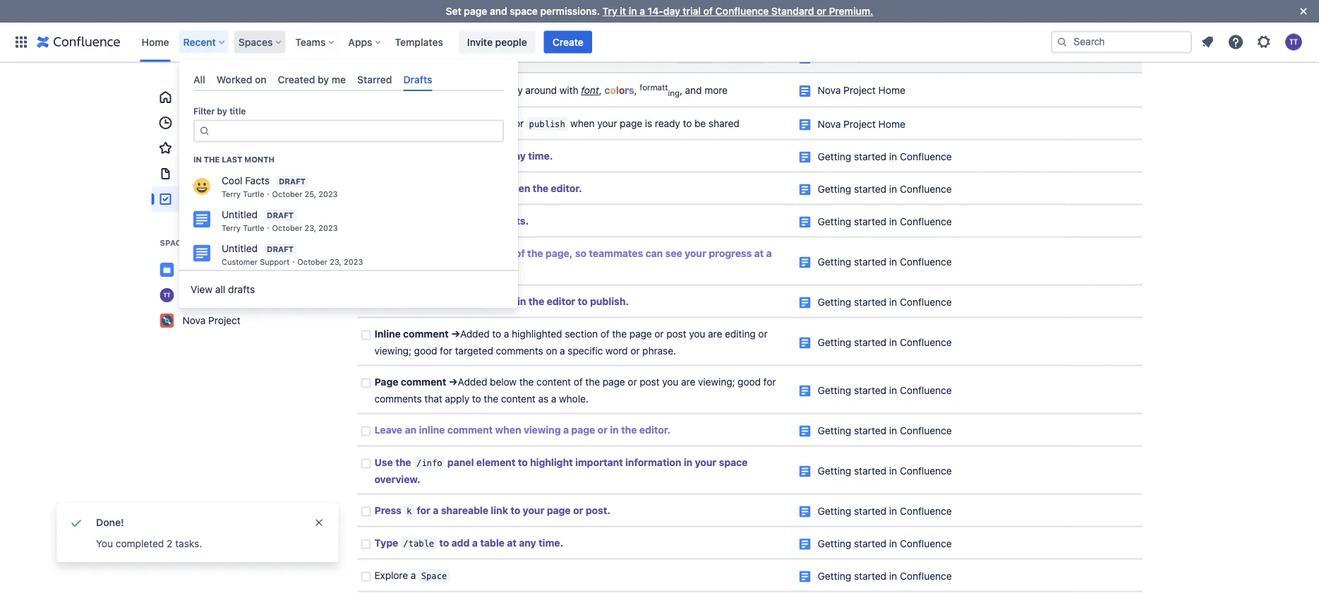 Task type: describe. For each thing, give the bounding box(es) containing it.
october for terry turtle ・ october 23, 2023
[[272, 224, 303, 233]]

1 , from the left
[[599, 85, 602, 97]]

click close to save your draft or publish when your page is ready to be shared
[[375, 118, 740, 129]]

confluence for getting started in confluence link corresponding to 6th page title icon from the top
[[900, 183, 952, 195]]

added for inline comment →
[[460, 328, 490, 340]]

highlighted
[[512, 328, 563, 340]]

are inside the added to a highlighted section of the page or post you are editing or viewing; good for targeted comments on a specific word or phrase.
[[708, 328, 723, 340]]

you inside 'on your keyboard to edit and start typing. you can edit anywhere.'
[[694, 3, 711, 14]]

and inside use the toolbar at the top to play around with font , c o l o r s , formatt ing , and more
[[686, 85, 702, 97]]

・ for terry turtle ・ october 25, 2023
[[264, 190, 272, 199]]

premium.
[[829, 5, 874, 17]]

on inside the added to a highlighted section of the page or post you are editing or viewing; good for targeted comments on a specific word or phrase.
[[546, 345, 558, 357]]

customer for customer support ・ october 23, 2023
[[222, 258, 258, 267]]

created
[[278, 73, 315, 85]]

filter
[[194, 106, 215, 116]]

0 vertical spatial any
[[509, 150, 526, 162]]

confluence for getting started in confluence link corresponding to fifth page title icon from the bottom of the page
[[900, 425, 952, 436]]

home inside global element
[[142, 36, 169, 48]]

0 vertical spatial time.
[[528, 150, 553, 162]]

2 vertical spatial comment
[[448, 424, 493, 436]]

started for getting started in confluence link corresponding to fifth page title icon from the bottom of the page
[[855, 425, 887, 436]]

types
[[463, 51, 488, 62]]

/info
[[417, 458, 442, 468]]

of right trial
[[704, 5, 713, 17]]

you for are
[[663, 376, 679, 388]]

confluence for getting started in confluence link related to tenth page title icon
[[900, 336, 952, 348]]

can inside at the top of the page, so teammates can see your progress at a glance.
[[646, 247, 663, 259]]

leave an inline comment when viewing a page or in the editor.
[[375, 424, 671, 436]]

specific
[[568, 345, 603, 357]]

apps button
[[344, 31, 387, 53]]

click the pencil icon ✏️ or e
[[375, 3, 500, 14]]

1 vertical spatial any
[[519, 537, 537, 549]]

1 vertical spatial time.
[[539, 537, 564, 549]]

use the /info
[[375, 457, 442, 468]]

or right editing
[[759, 328, 768, 340]]

2 vertical spatial content
[[501, 393, 536, 405]]

use the toolbar at the top to play around with font , c o l o r s , formatt ing , and more
[[375, 83, 728, 98]]

page inside the added to a highlighted section of the page or post you are editing or viewing; good for targeted comments on a specific word or phrase.
[[630, 328, 652, 340]]

a left specific
[[560, 345, 565, 357]]

starred link
[[151, 136, 321, 161]]

k
[[407, 506, 412, 516]]

shared
[[709, 118, 740, 129]]

to inside use the toolbar at the top to play around with font , c o l o r s , formatt ing , and more
[[493, 85, 502, 97]]

to left create
[[417, 150, 427, 162]]

9 getting started in confluence from the top
[[818, 465, 952, 477]]

see inside at the top of the page, so teammates can see your progress at a glance.
[[666, 247, 683, 259]]

ready
[[655, 118, 681, 129]]

untitled for terry
[[222, 209, 258, 220]]

shareable
[[441, 505, 489, 516]]

getting started in confluence link for 3rd page title icon from the bottom
[[818, 505, 952, 517]]

support for customer support ・ october 23, 2023
[[260, 258, 290, 267]]

press for +
[[375, 296, 402, 307]]

your right save
[[468, 118, 488, 129]]

terry inside "terry turtle" link
[[183, 289, 206, 301]]

notification icon image
[[1200, 34, 1217, 50]]

support for customer support
[[230, 264, 266, 275]]

people
[[496, 36, 527, 48]]

a left highlighted
[[504, 328, 509, 340]]

・ for customer support ・ october 23, 2023
[[290, 258, 297, 267]]

getting for getting started in confluence link corresponding to fifth page title icon from the bottom of the page
[[818, 425, 852, 436]]

drafts link
[[151, 161, 321, 186]]

getting started in confluence link for tenth page title icon
[[818, 336, 952, 348]]

1 page title icon image from the top
[[800, 12, 811, 24]]

viewing
[[524, 424, 561, 436]]

inline
[[419, 424, 445, 436]]

october for customer support ・ october 23, 2023
[[297, 258, 328, 267]]

and inside 'on your keyboard to edit and start typing. you can edit anywhere.'
[[618, 3, 634, 14]]

tab list containing all
[[188, 68, 510, 91]]

facts
[[245, 175, 270, 187]]

0 horizontal spatial spaces
[[160, 238, 192, 248]]

when down font
[[571, 118, 595, 129]]

nova project home link for when your page is ready to be shared
[[818, 118, 906, 130]]

1 horizontal spatial add
[[578, 51, 595, 62]]

of inside the added to a highlighted section of the page or post you are editing or viewing; good for targeted comments on a specific word or phrase.
[[601, 328, 610, 340]]

the right open
[[533, 183, 549, 194]]

confluence for ninth page title icon from the bottom of the page getting started in confluence link
[[900, 256, 952, 268]]

2 edit from the left
[[733, 3, 750, 14]]

9 page title icon image from the top
[[800, 297, 811, 309]]

16 page title icon image from the top
[[800, 571, 811, 583]]

october for terry turtle ・ october 25, 2023
[[272, 190, 303, 199]]

/
[[393, 52, 398, 62]]

/table inside hit / to see all the types of content you can add to your page. try /image or /table
[[730, 52, 761, 62]]

all inside "link"
[[215, 284, 225, 295]]

a left space
[[411, 570, 416, 581]]

the right below
[[520, 376, 534, 388]]

the up overview.
[[396, 457, 411, 468]]

1 nova project home link from the top
[[818, 11, 906, 23]]

search image
[[1057, 36, 1068, 48]]

the up save
[[458, 85, 473, 97]]

page,
[[546, 247, 573, 259]]

home for or
[[879, 52, 906, 63]]

month
[[244, 155, 275, 164]]

getting for getting started in confluence link corresponding to 4th page title icon from the bottom
[[818, 465, 852, 477]]

home link
[[137, 31, 173, 53]]

the up information
[[622, 424, 637, 436]]

invite
[[467, 36, 493, 48]]

1 horizontal spatial try
[[660, 51, 674, 62]]

page left e
[[464, 5, 487, 17]]

your left page.
[[609, 51, 629, 62]]

page comment →
[[375, 376, 458, 388]]

by for created
[[318, 73, 329, 85]]

click for the
[[375, 3, 397, 14]]

1 horizontal spatial drafts
[[404, 73, 433, 85]]

terry turtle
[[183, 289, 235, 301]]

2 , from the left
[[635, 85, 637, 97]]

publish
[[529, 119, 565, 129]]

or inside added below the content of the page or post you are viewing; good for comments that apply to the content as a whole.
[[628, 376, 637, 388]]

the up "anywhere."
[[399, 3, 414, 14]]

to up space
[[439, 537, 449, 549]]

to create a page at any time.
[[415, 150, 553, 162]]

at inside use the toolbar at the top to play around with font , c o l o r s , formatt ing , and more
[[447, 85, 455, 97]]

close image
[[1296, 3, 1313, 20]]

the left toolbar at the left top
[[395, 85, 410, 97]]

close
[[402, 119, 428, 129]]

to right link
[[511, 505, 521, 516]]

to see a list of elements.
[[412, 215, 529, 227]]

getting started in confluence link for fifth page title icon from the bottom of the page
[[818, 425, 952, 436]]

editing
[[725, 328, 756, 340]]

worked
[[217, 73, 252, 85]]

→ for page comment →
[[449, 376, 458, 388]]

nova project
[[183, 315, 241, 326]]

23, for terry turtle ・ october 23, 2023
[[305, 224, 316, 233]]

untitled for customer
[[222, 243, 258, 254]]

5 page title icon image from the top
[[800, 152, 811, 163]]

set page and space permissions. try it in a 14-day trial of confluence standard or premium.
[[446, 5, 874, 17]]

0 horizontal spatial you
[[96, 538, 113, 549]]

getting for getting started in confluence link related to tenth page title icon
[[818, 336, 852, 348]]

at down the to see a list of elements.
[[467, 247, 476, 259]]

・ for terry turtle ・ october 23, 2023
[[264, 224, 272, 233]]

started for 12th page title icon from the bottom of the page's getting started in confluence link
[[855, 151, 887, 162]]

teams
[[295, 36, 326, 48]]

your right link
[[523, 505, 545, 516]]

explore
[[375, 570, 408, 581]]

page left "post."
[[547, 505, 571, 516]]

to inside added below the content of the page or post you are viewing; good for comments that apply to the content as a whole.
[[472, 393, 481, 405]]

inline comment →
[[375, 328, 460, 340]]

1 nova project home from the top
[[818, 11, 906, 23]]

15 page title icon image from the top
[[800, 539, 811, 550]]

with
[[560, 85, 579, 97]]

started for getting started in confluence link corresponding to 6th page title icon from the top
[[855, 183, 887, 195]]

apply
[[445, 393, 470, 405]]

comment for that
[[401, 376, 447, 388]]

a right k
[[433, 505, 439, 516]]

getting started in confluence link for 12th page title icon from the bottom of the page
[[818, 151, 952, 162]]

elements.
[[481, 215, 529, 227]]

page down whole.
[[572, 424, 596, 436]]

started for getting started in confluence link corresponding to ninth page title icon from the top
[[855, 296, 887, 308]]

a inside at the top of the page, so teammates can see your progress at a glance.
[[767, 247, 772, 259]]

customer support ・ october 23, 2023
[[222, 258, 363, 267]]

1 vertical spatial editor.
[[640, 424, 671, 436]]

1 vertical spatial see
[[424, 215, 441, 227]]

top inside at the top of the page, so teammates can see your progress at a glance.
[[497, 247, 513, 259]]

the up whole.
[[586, 376, 600, 388]]

project for or
[[844, 52, 876, 63]]

the left types
[[446, 51, 461, 62]]

the down below
[[484, 393, 499, 405]]

success image
[[68, 514, 85, 531]]

overview link
[[151, 85, 321, 110]]

12 page title icon image from the top
[[800, 426, 811, 437]]

→ for inline comment →
[[451, 328, 460, 340]]

r
[[625, 85, 629, 97]]

of inside at the top of the page, so teammates can see your progress at a glance.
[[515, 247, 525, 259]]

1 vertical spatial content
[[537, 376, 571, 388]]

12 getting started in confluence from the top
[[818, 570, 952, 582]]

viewing; inside added below the content of the page or post you are viewing; good for comments that apply to the content as a whole.
[[698, 376, 735, 388]]

at right the table
[[507, 537, 517, 549]]

post inside the added to a highlighted section of the page or post you are editing or viewing; good for targeted comments on a specific word or phrase.
[[667, 328, 687, 340]]

to left open
[[494, 183, 504, 194]]

a left the table
[[472, 537, 478, 549]]

a right create
[[462, 150, 468, 162]]

space inside panel element to highlight important information in your space overview.
[[719, 457, 748, 468]]

4 getting started in confluence from the top
[[818, 256, 952, 268]]

added for page comment →
[[458, 376, 488, 388]]

link
[[491, 505, 508, 516]]

started for ninth page title icon from the bottom of the page getting started in confluence link
[[855, 256, 887, 268]]

to inside 'on your keyboard to edit and start typing. you can edit anywhere.'
[[586, 3, 595, 14]]

nova project home for when your page is ready to be shared
[[818, 118, 906, 130]]

getting started in confluence link for ninth page title icon from the top
[[818, 296, 952, 308]]

2 vertical spatial for
[[417, 505, 431, 516]]

6 getting started in confluence from the top
[[818, 336, 952, 348]]

type /table to add a table at any time.
[[375, 537, 564, 549]]

or right word
[[631, 345, 640, 357]]

1 horizontal spatial all
[[433, 51, 443, 62]]

toolbar
[[412, 85, 444, 97]]

to left be on the top right of the page
[[683, 118, 692, 129]]

that
[[425, 393, 443, 405]]

+
[[448, 297, 453, 307]]

23, for customer support ・ october 23, 2023
[[330, 258, 342, 267]]

top inside use the toolbar at the top to play around with font , c o l o r s , formatt ing , and more
[[475, 85, 490, 97]]

hit
[[375, 51, 388, 62]]

to left save
[[433, 118, 442, 129]]

getting for 12th page title icon from the bottom of the page's getting started in confluence link
[[818, 151, 852, 162]]

templates
[[395, 36, 443, 48]]

getting started in confluence link for 6th page title icon from the top
[[818, 183, 952, 195]]

when on a page to open the editor.
[[415, 183, 582, 194]]

ing
[[668, 89, 680, 98]]

you completed 2 tasks.
[[96, 538, 202, 549]]

on down create
[[445, 183, 457, 194]]

of right list
[[469, 215, 479, 227]]

added to a highlighted section of the page or post you are editing or viewing; good for targeted comments on a specific word or phrase.
[[375, 328, 771, 357]]

4 page title icon image from the top
[[800, 119, 811, 131]]

nova project link
[[151, 308, 321, 333]]

glance.
[[375, 264, 410, 276]]

2 getting started in confluence from the top
[[818, 183, 952, 195]]

nova for ,
[[818, 85, 841, 97]]

/image
[[679, 52, 710, 62]]

you for can
[[540, 51, 556, 62]]

confluence for getting started in confluence link associated with first page title icon from the bottom
[[900, 570, 952, 582]]

all
[[194, 73, 205, 85]]

an
[[405, 424, 417, 436]]

confluence for getting started in confluence link for 3rd page title icon from the bottom
[[900, 505, 952, 517]]

or right draft
[[515, 118, 524, 129]]

create
[[429, 150, 460, 162]]

1 edit from the left
[[598, 3, 615, 14]]

page left the is
[[620, 118, 643, 129]]

started for tenth page title icon from the bottom's getting started in confluence link
[[855, 216, 887, 227]]

so
[[575, 247, 587, 259]]

whole.
[[559, 393, 589, 405]]

you inside the added to a highlighted section of the page or post you are editing or viewing; good for targeted comments on a specific word or phrase.
[[689, 328, 706, 340]]

of down invite people
[[491, 51, 500, 62]]

or right ✏️
[[480, 3, 490, 14]]

getting started in confluence link for 2nd page title icon from the bottom of the page
[[818, 538, 952, 549]]

nova project home for ,
[[818, 85, 906, 97]]

3 page title icon image from the top
[[800, 86, 811, 97]]

recent inside 'popup button'
[[183, 36, 216, 48]]

permissions.
[[541, 5, 600, 17]]

terry turtle ・ october 25, 2023
[[222, 190, 338, 199]]

enter
[[458, 297, 484, 307]]

5 getting started in confluence from the top
[[818, 296, 952, 308]]

or up important
[[598, 424, 608, 436]]

invite people button
[[459, 31, 536, 53]]

c
[[605, 85, 610, 97]]

1 horizontal spatial starred
[[357, 73, 392, 85]]

when right enter
[[489, 296, 515, 307]]

trial
[[683, 5, 701, 17]]

the right in
[[204, 155, 220, 164]]

good inside added below the content of the page or post you are viewing; good for comments that apply to the content as a whole.
[[738, 376, 761, 388]]

word
[[606, 345, 628, 357]]

confluence for 12th page title icon from the bottom of the page's getting started in confluence link
[[900, 151, 952, 162]]

at right progress
[[755, 247, 764, 259]]

10 page title icon image from the top
[[800, 338, 811, 349]]

the down the to see a list of elements.
[[479, 247, 495, 259]]

getting for getting started in confluence link associated with first page title icon from the bottom
[[818, 570, 852, 582]]



Task type: vqa. For each thing, say whether or not it's contained in the screenshot.


Task type: locate. For each thing, give the bounding box(es) containing it.
0 vertical spatial add
[[578, 51, 595, 62]]

add left the table
[[452, 537, 470, 549]]

0 horizontal spatial you
[[540, 51, 556, 62]]

customer up drafts
[[222, 258, 258, 267]]

getting started in confluence link
[[818, 151, 952, 162], [818, 183, 952, 195], [818, 216, 952, 227], [818, 256, 952, 268], [818, 296, 952, 308], [818, 336, 952, 348], [818, 384, 952, 396], [818, 425, 952, 436], [818, 465, 952, 477], [818, 505, 952, 517], [818, 538, 952, 549], [818, 570, 952, 582]]

getting for getting started in confluence link for 3rd page title icon from the bottom
[[818, 505, 852, 517]]

1 horizontal spatial edit
[[733, 3, 750, 14]]

5 started from the top
[[855, 296, 887, 308]]

group
[[151, 85, 321, 212]]

2 vertical spatial can
[[646, 247, 663, 259]]

see left list
[[424, 215, 441, 227]]

1 vertical spatial october
[[272, 224, 303, 233]]

more
[[705, 85, 728, 97]]

page up the when on a page to open the editor.
[[470, 150, 494, 162]]

your profile and preferences image
[[1286, 34, 1303, 50]]

on right e
[[505, 3, 517, 14]]

0 vertical spatial click
[[375, 3, 397, 14]]

2 vertical spatial 2023
[[344, 258, 363, 267]]

group containing overview
[[151, 85, 321, 212]]

project for when your page is ready to be shared
[[844, 118, 876, 130]]

it
[[620, 5, 627, 17]]

can down the create
[[559, 51, 575, 62]]

comment for good
[[403, 328, 449, 340]]

or right /image
[[715, 51, 725, 62]]

is
[[645, 118, 653, 129]]

2 getting started in confluence link from the top
[[818, 183, 952, 195]]

2 page title icon image from the top
[[800, 53, 811, 64]]

to inside panel element to highlight important information in your space overview.
[[518, 457, 528, 468]]

4 nova project home link from the top
[[818, 118, 906, 130]]

use inside use the toolbar at the top to play around with font , c o l o r s , formatt ing , and more
[[375, 85, 392, 97]]

starred up in
[[183, 142, 216, 154]]

7 getting from the top
[[818, 384, 852, 396]]

0 vertical spatial are
[[708, 328, 723, 340]]

1 vertical spatial good
[[738, 376, 761, 388]]

0 horizontal spatial are
[[682, 376, 696, 388]]

a
[[640, 5, 645, 17], [462, 150, 468, 162], [460, 183, 466, 194], [444, 215, 449, 227], [767, 247, 772, 259], [504, 328, 509, 340], [560, 345, 565, 357], [551, 393, 557, 405], [564, 424, 569, 436], [433, 505, 439, 516], [472, 537, 478, 549], [411, 570, 416, 581]]

2 vertical spatial see
[[666, 247, 683, 259]]

confluence for getting started in confluence link corresponding to ninth page title icon from the top
[[900, 296, 952, 308]]

0 vertical spatial /table
[[730, 52, 761, 62]]

11 getting started in confluence link from the top
[[818, 538, 952, 549]]

start
[[637, 3, 658, 14]]

1 vertical spatial untitled
[[222, 243, 258, 254]]

3 started from the top
[[855, 216, 887, 227]]

0 horizontal spatial /table
[[403, 538, 434, 549]]

the left editor
[[529, 296, 545, 307]]

1 horizontal spatial space
[[719, 457, 748, 468]]

0 horizontal spatial o
[[610, 85, 616, 97]]

any right the table
[[519, 537, 537, 549]]

14 page title icon image from the top
[[800, 506, 811, 518]]

0 vertical spatial comments
[[496, 345, 544, 357]]

page
[[375, 376, 399, 388]]

are inside added below the content of the page or post you are viewing; good for comments that apply to the content as a whole.
[[682, 376, 696, 388]]

or up phrase.
[[655, 328, 664, 340]]

0 horizontal spatial for
[[417, 505, 431, 516]]

cool facts
[[222, 175, 270, 187]]

terry turtle ・ october 23, 2023
[[222, 224, 338, 233]]

1 started from the top
[[855, 151, 887, 162]]

0 vertical spatial by
[[318, 73, 329, 85]]

7 started from the top
[[855, 384, 887, 396]]

element
[[477, 457, 516, 468]]

or right standard
[[817, 5, 827, 17]]

information
[[626, 457, 682, 468]]

2 use from the top
[[375, 457, 393, 468]]

you down the create
[[540, 51, 556, 62]]

at down draft
[[497, 150, 506, 162]]

spaces down tasks
[[160, 238, 192, 248]]

confluence for tenth page title icon from the bottom's getting started in confluence link
[[900, 216, 952, 227]]

1 vertical spatial spaces
[[160, 238, 192, 248]]

3 getting started in confluence from the top
[[818, 216, 952, 227]]

customer for customer support
[[183, 264, 227, 275]]

publish.
[[590, 296, 629, 307]]

or down word
[[628, 376, 637, 388]]

post up phrase.
[[667, 328, 687, 340]]

edit right trial
[[733, 3, 750, 14]]

banner
[[0, 22, 1320, 62]]

1 vertical spatial space
[[719, 457, 748, 468]]

open
[[507, 183, 531, 194]]

0 vertical spatial post
[[667, 328, 687, 340]]

1 horizontal spatial by
[[318, 73, 329, 85]]

0 horizontal spatial space
[[510, 5, 538, 17]]

2 o from the left
[[619, 85, 625, 97]]

october down create a space icon
[[297, 258, 328, 267]]

anywhere.
[[375, 20, 421, 31]]

o left r
[[610, 85, 616, 97]]

draft for customer support ・ october 23, 2023
[[267, 245, 294, 254]]

to left play
[[493, 85, 502, 97]]

10 started from the top
[[855, 505, 887, 517]]

draft up terry turtle ・ october 23, 2023 in the left of the page
[[267, 211, 294, 220]]

3 nova project home link from the top
[[818, 85, 906, 97]]

a right viewing
[[564, 424, 569, 436]]

confluence image
[[37, 34, 120, 50], [37, 34, 120, 50]]

post inside added below the content of the page or post you are viewing; good for comments that apply to the content as a whole.
[[640, 376, 660, 388]]

7 getting started in confluence from the top
[[818, 384, 952, 396]]

9 getting from the top
[[818, 465, 852, 477]]

customer up view
[[183, 264, 227, 275]]

terry for cool facts
[[222, 190, 241, 199]]

3 getting started in confluence link from the top
[[818, 216, 952, 227]]

/table inside type /table to add a table at any time.
[[403, 538, 434, 549]]

0 vertical spatial press
[[375, 296, 402, 307]]

draft for terry turtle ・ october 23, 2023
[[267, 211, 294, 220]]

8 page title icon image from the top
[[800, 257, 811, 268]]

1 horizontal spatial and
[[618, 3, 634, 14]]

・ down terry turtle ・ october 25, 2023
[[264, 224, 272, 233]]

12 started from the top
[[855, 570, 887, 582]]

8 getting from the top
[[818, 425, 852, 436]]

3 , from the left
[[680, 85, 683, 97]]

2 vertical spatial draft
[[267, 245, 294, 254]]

started for sixth page title icon from the bottom getting started in confluence link
[[855, 384, 887, 396]]

content
[[503, 51, 537, 62], [537, 376, 571, 388], [501, 393, 536, 405]]

draft for terry turtle ・ october 25, 2023
[[279, 177, 306, 186]]

1 vertical spatial terry
[[222, 224, 241, 233]]

1 vertical spatial for
[[764, 376, 776, 388]]

try left it at the top
[[603, 5, 618, 17]]

inline
[[375, 328, 401, 340]]

in the last month element
[[179, 171, 518, 270]]

2 horizontal spatial and
[[686, 85, 702, 97]]

all down templates
[[433, 51, 443, 62]]

1 vertical spatial can
[[559, 51, 575, 62]]

2023
[[319, 190, 338, 199], [319, 224, 338, 233], [344, 258, 363, 267]]

home
[[879, 11, 906, 23], [142, 36, 169, 48], [879, 52, 906, 63], [879, 85, 906, 97], [879, 118, 906, 130]]

when down create
[[417, 183, 443, 194]]

0 vertical spatial good
[[414, 345, 437, 357]]

Search field
[[1052, 31, 1193, 53]]

→ up apply
[[449, 376, 458, 388]]

confluence for getting started in confluence link corresponding to 4th page title icon from the bottom
[[900, 465, 952, 477]]

1 vertical spatial turtle
[[243, 224, 264, 233]]

1 vertical spatial you
[[689, 328, 706, 340]]

your inside 'on your keyboard to edit and start typing. you can edit anywhere.'
[[519, 3, 539, 14]]

0 vertical spatial content
[[503, 51, 537, 62]]

1 vertical spatial all
[[215, 284, 225, 295]]

4 started from the top
[[855, 256, 887, 268]]

to right element
[[518, 457, 528, 468]]

started for getting started in confluence link for 3rd page title icon from the bottom
[[855, 505, 887, 517]]

4 getting started in confluence link from the top
[[818, 256, 952, 268]]

1 getting started in confluence link from the top
[[818, 151, 952, 162]]

the left page,
[[528, 247, 543, 259]]

11 started from the top
[[855, 538, 887, 549]]

create link
[[544, 31, 592, 53]]

getting started in confluence link for sixth page title icon from the bottom
[[818, 384, 952, 396]]

on your keyboard to edit and start typing. you can edit anywhere.
[[375, 3, 752, 31]]

1 horizontal spatial are
[[708, 328, 723, 340]]

banner containing home
[[0, 22, 1320, 62]]

2 vertical spatial turtle
[[209, 289, 235, 301]]

7 getting started in confluence link from the top
[[818, 384, 952, 396]]

7 page title icon image from the top
[[800, 217, 811, 228]]

you down phrase.
[[663, 376, 679, 388]]

page down word
[[603, 376, 625, 388]]

or left "post."
[[573, 505, 584, 516]]

/table
[[730, 52, 761, 62], [403, 538, 434, 549]]

drafts down in
[[183, 168, 211, 179]]

of
[[704, 5, 713, 17], [491, 51, 500, 62], [469, 215, 479, 227], [515, 247, 525, 259], [601, 328, 610, 340], [574, 376, 583, 388]]

e
[[495, 4, 500, 14]]

click left the 'close'
[[375, 118, 397, 129]]

6 page title icon image from the top
[[800, 184, 811, 196]]

nova for or
[[818, 52, 841, 63]]

Filter by title text field
[[215, 121, 494, 141]]

1 o from the left
[[610, 85, 616, 97]]

1 horizontal spatial you
[[663, 376, 679, 388]]

draft
[[491, 118, 512, 129]]

to left list
[[412, 215, 422, 227]]

/table down try it in a 14-day trial of confluence standard or premium. link
[[730, 52, 761, 62]]

2 nova project home link from the top
[[818, 52, 906, 63]]

on right worked
[[255, 73, 267, 85]]

8 getting started in confluence link from the top
[[818, 425, 952, 436]]

confluence
[[716, 5, 769, 17], [900, 151, 952, 162], [900, 183, 952, 195], [900, 216, 952, 227], [900, 256, 952, 268], [900, 296, 952, 308], [900, 336, 952, 348], [900, 384, 952, 396], [900, 425, 952, 436], [900, 465, 952, 477], [900, 505, 952, 517], [900, 538, 952, 549], [900, 570, 952, 582]]

a right progress
[[767, 247, 772, 259]]

a right as
[[551, 393, 557, 405]]

8 getting started in confluence from the top
[[818, 425, 952, 436]]

1 vertical spatial are
[[682, 376, 696, 388]]

of inside added below the content of the page or post you are viewing; good for comments that apply to the content as a whole.
[[574, 376, 583, 388]]

0 vertical spatial top
[[475, 85, 490, 97]]

spaces inside popup button
[[239, 36, 273, 48]]

getting
[[818, 151, 852, 162], [818, 183, 852, 195], [818, 216, 852, 227], [818, 256, 852, 268], [818, 296, 852, 308], [818, 336, 852, 348], [818, 384, 852, 396], [818, 425, 852, 436], [818, 465, 852, 477], [818, 505, 852, 517], [818, 538, 852, 549], [818, 570, 852, 582]]

1 getting started in confluence from the top
[[818, 151, 952, 162]]

added inside the added to a highlighted section of the page or post you are editing or viewing; good for targeted comments on a specific word or phrase.
[[460, 328, 490, 340]]

1 vertical spatial comment
[[401, 376, 447, 388]]

space
[[421, 571, 447, 581]]

2 vertical spatial terry
[[183, 289, 206, 301]]

→
[[451, 328, 460, 340], [449, 376, 458, 388]]

0 vertical spatial added
[[460, 328, 490, 340]]

l
[[616, 85, 619, 97]]

click up "anywhere."
[[375, 3, 397, 14]]

2 horizontal spatial you
[[689, 328, 706, 340]]

0 vertical spatial 23,
[[305, 224, 316, 233]]

getting for getting started in confluence link corresponding to ninth page title icon from the top
[[818, 296, 852, 308]]

0 vertical spatial starred
[[357, 73, 392, 85]]

added below the content of the page or post you are viewing; good for comments that apply to the content as a whole.
[[375, 376, 779, 405]]

be
[[695, 118, 706, 129]]

a inside added below the content of the page or post you are viewing; good for comments that apply to the content as a whole.
[[551, 393, 557, 405]]

your right e
[[519, 3, 539, 14]]

formatt
[[640, 83, 668, 93]]

in
[[629, 5, 637, 17], [890, 151, 898, 162], [890, 183, 898, 195], [890, 216, 898, 227], [890, 256, 898, 268], [518, 296, 526, 307], [890, 296, 898, 308], [890, 336, 898, 348], [890, 384, 898, 396], [610, 424, 619, 436], [890, 425, 898, 436], [684, 457, 693, 468], [890, 465, 898, 477], [890, 505, 898, 517], [890, 538, 898, 549], [890, 570, 898, 582]]

add down the create
[[578, 51, 595, 62]]

1 click from the top
[[375, 3, 397, 14]]

0 horizontal spatial try
[[603, 5, 618, 17]]

space
[[510, 5, 538, 17], [719, 457, 748, 468]]

set
[[446, 5, 462, 17]]

save
[[445, 118, 465, 129]]

created by me
[[278, 73, 346, 85]]

support
[[260, 258, 290, 267], [230, 264, 266, 275]]

4 getting from the top
[[818, 256, 852, 268]]

dismiss image
[[314, 517, 325, 528]]

0 vertical spatial editor.
[[551, 183, 582, 194]]

14-
[[648, 5, 664, 17]]

use for /info
[[375, 457, 393, 468]]

page inside added below the content of the page or post you are viewing; good for comments that apply to the content as a whole.
[[603, 376, 625, 388]]

a left list
[[444, 215, 449, 227]]

11 getting started in confluence from the top
[[818, 538, 952, 549]]

getting for sixth page title icon from the bottom getting started in confluence link
[[818, 384, 852, 396]]

table
[[480, 537, 505, 549]]

0 horizontal spatial add
[[452, 537, 470, 549]]

when left viewing
[[495, 424, 522, 436]]

1 vertical spatial try
[[660, 51, 674, 62]]

2023 for terry turtle ・ october 23, 2023
[[319, 224, 338, 233]]

1 untitled from the top
[[222, 209, 258, 220]]

time. down 'publish'
[[528, 150, 553, 162]]

1 vertical spatial draft
[[267, 211, 294, 220]]

2 click from the top
[[375, 118, 397, 129]]

in inside panel element to highlight important information in your space overview.
[[684, 457, 693, 468]]

try it in a 14-day trial of confluence standard or premium. link
[[603, 5, 874, 17]]

0 vertical spatial you
[[694, 3, 711, 14]]

turtle for untitled
[[243, 224, 264, 233]]

1 vertical spatial add
[[452, 537, 470, 549]]

press
[[375, 296, 402, 307], [375, 505, 402, 516]]

time.
[[528, 150, 553, 162], [539, 537, 564, 549]]

2023 for customer support ・ october 23, 2023
[[344, 258, 363, 267]]

targeted
[[455, 345, 494, 357]]

1 horizontal spatial you
[[694, 3, 711, 14]]

page up phrase.
[[630, 328, 652, 340]]

started for getting started in confluence link corresponding to 2nd page title icon from the bottom of the page
[[855, 538, 887, 549]]

getting started in confluence link for first page title icon from the bottom
[[818, 570, 952, 582]]

0 vertical spatial for
[[440, 345, 453, 357]]

can inside 'on your keyboard to edit and start typing. you can edit anywhere.'
[[714, 3, 730, 14]]

11 getting from the top
[[818, 538, 852, 549]]

nova project home for or
[[818, 52, 906, 63]]

2 started from the top
[[855, 183, 887, 195]]

standard
[[772, 5, 815, 17]]

of up whole.
[[574, 376, 583, 388]]

as
[[538, 393, 549, 405]]

project inside nova project link
[[208, 315, 241, 326]]

1 vertical spatial 23,
[[330, 258, 342, 267]]

1 horizontal spatial editor.
[[640, 424, 671, 436]]

press down glance.
[[375, 296, 402, 307]]

terry
[[222, 190, 241, 199], [222, 224, 241, 233], [183, 289, 206, 301]]

added up targeted
[[460, 328, 490, 340]]

support up drafts
[[230, 264, 266, 275]]

spaces button
[[234, 31, 287, 53]]

2 getting from the top
[[818, 183, 852, 195]]

you down done!
[[96, 538, 113, 549]]

1 vertical spatial added
[[458, 376, 488, 388]]

for inside the added to a highlighted section of the page or post you are editing or viewing; good for targeted comments on a specific word or phrase.
[[440, 345, 453, 357]]

25,
[[305, 190, 316, 199]]

in the last month
[[194, 155, 275, 164]]

typing.
[[661, 3, 692, 14]]

drafts
[[228, 284, 255, 295]]

title
[[230, 106, 246, 116]]

filter by title
[[194, 106, 246, 116]]

starred
[[357, 73, 392, 85], [183, 142, 216, 154]]

on inside 'on your keyboard to edit and start typing. you can edit anywhere.'
[[505, 3, 517, 14]]

2023 for terry turtle ・ october 25, 2023
[[319, 190, 338, 199]]

on
[[505, 3, 517, 14], [255, 73, 267, 85], [445, 183, 457, 194], [546, 345, 558, 357]]

terry for untitled
[[222, 224, 241, 233]]

by for filter
[[217, 106, 227, 116]]

1 vertical spatial recent
[[183, 117, 214, 129]]

8 started from the top
[[855, 425, 887, 436]]

11 page title icon image from the top
[[800, 386, 811, 397]]

nova project home link for ,
[[818, 85, 906, 97]]

2 untitled from the top
[[222, 243, 258, 254]]

✏️
[[468, 3, 478, 14]]

1 horizontal spatial can
[[646, 247, 663, 259]]

comment
[[403, 328, 449, 340], [401, 376, 447, 388], [448, 424, 493, 436]]

1 vertical spatial drafts
[[183, 168, 211, 179]]

tasks.
[[175, 538, 202, 549]]

1 getting from the top
[[818, 151, 852, 162]]

panel element to highlight important information in your space overview.
[[375, 457, 751, 485]]

post.
[[586, 505, 611, 516]]

3 getting from the top
[[818, 216, 852, 227]]

time. right the table
[[539, 537, 564, 549]]

0
[[218, 194, 223, 204]]

last
[[222, 155, 242, 164]]

can
[[714, 3, 730, 14], [559, 51, 575, 62], [646, 247, 663, 259]]

edit left it at the top
[[598, 3, 615, 14]]

0 vertical spatial comment
[[403, 328, 449, 340]]

0 vertical spatial untitled
[[222, 209, 258, 220]]

to right /
[[403, 51, 412, 62]]

spaces up the worked on
[[239, 36, 273, 48]]

tab list
[[188, 68, 510, 91]]

editor.
[[551, 183, 582, 194], [640, 424, 671, 436]]

6 started from the top
[[855, 336, 887, 348]]

getting for tenth page title icon from the bottom's getting started in confluence link
[[818, 216, 852, 227]]

6 getting from the top
[[818, 336, 852, 348]]

type
[[375, 537, 398, 549]]

getting started in confluence link for ninth page title icon from the bottom of the page
[[818, 256, 952, 268]]

good inside the added to a highlighted section of the page or post you are editing or viewing; good for targeted comments on a specific word or phrase.
[[414, 345, 437, 357]]

10 getting started in confluence from the top
[[818, 505, 952, 517]]

at
[[447, 85, 455, 97], [497, 150, 506, 162], [467, 247, 476, 259], [755, 247, 764, 259], [507, 537, 517, 549]]

your down c
[[598, 118, 618, 129]]

getting for getting started in confluence link corresponding to 6th page title icon from the top
[[818, 183, 852, 195]]

nova for when your page is ready to be shared
[[818, 118, 841, 130]]

use for toolbar
[[375, 85, 392, 97]]

untitled up "customer support" link
[[222, 243, 258, 254]]

0 horizontal spatial all
[[215, 284, 225, 295]]

any up open
[[509, 150, 526, 162]]

1 vertical spatial post
[[640, 376, 660, 388]]

teammates
[[589, 247, 644, 259]]

comments down page
[[375, 393, 422, 405]]

started for getting started in confluence link corresponding to 4th page title icon from the bottom
[[855, 465, 887, 477]]

0 vertical spatial terry
[[222, 190, 241, 199]]

press command + enter when in the editor to publish.
[[375, 296, 629, 307]]

started for getting started in confluence link associated with first page title icon from the bottom
[[855, 570, 887, 582]]

page title icon image
[[800, 12, 811, 24], [800, 53, 811, 64], [800, 86, 811, 97], [800, 119, 811, 131], [800, 152, 811, 163], [800, 184, 811, 196], [800, 217, 811, 228], [800, 257, 811, 268], [800, 297, 811, 309], [800, 338, 811, 349], [800, 386, 811, 397], [800, 426, 811, 437], [800, 466, 811, 477], [800, 506, 811, 518], [800, 539, 811, 550], [800, 571, 811, 583]]

settings icon image
[[1256, 34, 1273, 50]]

starred inside "link"
[[183, 142, 216, 154]]

1 horizontal spatial 23,
[[330, 258, 342, 267]]

by
[[318, 73, 329, 85], [217, 106, 227, 116]]

command
[[407, 297, 443, 307]]

recent button
[[179, 31, 230, 53]]

1 vertical spatial you
[[96, 538, 113, 549]]

0 horizontal spatial editor.
[[551, 183, 582, 194]]

1 vertical spatial press
[[375, 505, 402, 516]]

0 vertical spatial can
[[714, 3, 730, 14]]

2 horizontal spatial for
[[764, 376, 776, 388]]

october up create a space icon
[[272, 224, 303, 233]]

the up word
[[613, 328, 627, 340]]

create
[[553, 36, 584, 48]]

are
[[708, 328, 723, 340], [682, 376, 696, 388]]

see down templates
[[415, 51, 431, 62]]

6 getting started in confluence link from the top
[[818, 336, 952, 348]]

0 vertical spatial recent
[[183, 36, 216, 48]]

・ left unstar this space icon
[[290, 258, 297, 267]]

1 vertical spatial comments
[[375, 393, 422, 405]]

4 nova project home from the top
[[818, 118, 906, 130]]

12 getting from the top
[[818, 570, 852, 582]]

13 page title icon image from the top
[[800, 466, 811, 477]]

star this space image
[[301, 315, 312, 326]]

your inside panel element to highlight important information in your space overview.
[[695, 457, 717, 468]]

0 vertical spatial ・
[[264, 190, 272, 199]]

0 horizontal spatial and
[[490, 5, 507, 17]]

home for when your page is ready to be shared
[[879, 118, 906, 130]]

0 horizontal spatial viewing;
[[375, 345, 412, 357]]

home for ,
[[879, 85, 906, 97]]

a up list
[[460, 183, 466, 194]]

, left c
[[599, 85, 602, 97]]

0 horizontal spatial post
[[640, 376, 660, 388]]

nova project home
[[818, 11, 906, 23], [818, 52, 906, 63], [818, 85, 906, 97], [818, 118, 906, 130]]

you
[[694, 3, 711, 14], [96, 538, 113, 549]]

you inside added below the content of the page or post you are viewing; good for comments that apply to the content as a whole.
[[663, 376, 679, 388]]

getting for getting started in confluence link corresponding to 2nd page title icon from the bottom of the page
[[818, 538, 852, 549]]

10 getting from the top
[[818, 505, 852, 517]]

customer inside in the last month "element"
[[222, 258, 258, 267]]

your right information
[[695, 457, 717, 468]]

to inside the added to a highlighted section of the page or post you are editing or viewing; good for targeted comments on a specific word or phrase.
[[493, 328, 502, 340]]

5 getting started in confluence link from the top
[[818, 296, 952, 308]]

top left play
[[475, 85, 490, 97]]

appswitcher icon image
[[13, 34, 30, 50]]

can right trial
[[714, 3, 730, 14]]

1 vertical spatial use
[[375, 457, 393, 468]]

page down to create a page at any time. on the top
[[468, 183, 492, 194]]

9 started from the top
[[855, 465, 887, 477]]

unstar this space image
[[301, 264, 312, 275]]

comments inside added below the content of the page or post you are viewing; good for comments that apply to the content as a whole.
[[375, 393, 422, 405]]

9 getting started in confluence link from the top
[[818, 465, 952, 477]]

recent up all
[[183, 36, 216, 48]]

support left unstar this space icon
[[260, 258, 290, 267]]

2 horizontal spatial ,
[[680, 85, 683, 97]]

0 horizontal spatial by
[[217, 106, 227, 116]]

12 getting started in confluence link from the top
[[818, 570, 952, 582]]

global element
[[8, 22, 1049, 62]]

started for getting started in confluence link related to tenth page title icon
[[855, 336, 887, 348]]

for inside added below the content of the page or post you are viewing; good for comments that apply to the content as a whole.
[[764, 376, 776, 388]]

try
[[603, 5, 618, 17], [660, 51, 674, 62]]

me
[[332, 73, 346, 85]]

1 use from the top
[[375, 85, 392, 97]]

comments inside the added to a highlighted section of the page or post you are editing or viewing; good for targeted comments on a specific word or phrase.
[[496, 345, 544, 357]]

customer support link
[[151, 257, 321, 282]]

drafts inside drafts link
[[183, 168, 211, 179]]

2 horizontal spatial can
[[714, 3, 730, 14]]

1 press from the top
[[375, 296, 402, 307]]

10 getting started in confluence link from the top
[[818, 505, 952, 517]]

1 horizontal spatial viewing;
[[698, 376, 735, 388]]

create a space image
[[298, 234, 315, 251]]

confluence for sixth page title icon from the bottom getting started in confluence link
[[900, 384, 952, 396]]

highlight
[[530, 457, 573, 468]]

comment down command
[[403, 328, 449, 340]]

a left 14-
[[640, 5, 645, 17]]

confluence for getting started in confluence link corresponding to 2nd page title icon from the bottom of the page
[[900, 538, 952, 549]]

support inside in the last month "element"
[[260, 258, 290, 267]]

help icon image
[[1228, 34, 1245, 50]]

added inside added below the content of the page or post you are viewing; good for comments that apply to the content as a whole.
[[458, 376, 488, 388]]

2 nova project home from the top
[[818, 52, 906, 63]]

0 horizontal spatial comments
[[375, 393, 422, 405]]

2 press from the top
[[375, 505, 402, 516]]

getting started in confluence link for tenth page title icon from the bottom
[[818, 216, 952, 227]]

top down elements.
[[497, 247, 513, 259]]

1 vertical spatial by
[[217, 106, 227, 116]]

progress
[[709, 247, 752, 259]]

click for close
[[375, 118, 397, 129]]

press left k
[[375, 505, 402, 516]]

add
[[578, 51, 595, 62], [452, 537, 470, 549]]

recent inside group
[[183, 117, 214, 129]]

october
[[272, 190, 303, 199], [272, 224, 303, 233], [297, 258, 328, 267]]

1 horizontal spatial for
[[440, 345, 453, 357]]

to up c
[[598, 51, 607, 62]]

nova project home link for or
[[818, 52, 906, 63]]

turtle for cool facts
[[243, 190, 264, 199]]

your inside at the top of the page, so teammates can see your progress at a glance.
[[685, 247, 707, 259]]

all right view
[[215, 284, 225, 295]]

getting started in confluence link for 4th page title icon from the bottom
[[818, 465, 952, 477]]

5 getting from the top
[[818, 296, 852, 308]]

to right editor
[[578, 296, 588, 307]]

turtle
[[243, 190, 264, 199], [243, 224, 264, 233], [209, 289, 235, 301]]

:grinning: image
[[194, 178, 210, 195], [194, 178, 210, 195]]

1 vertical spatial /table
[[403, 538, 434, 549]]

recent
[[183, 36, 216, 48], [183, 117, 214, 129]]

the inside the added to a highlighted section of the page or post you are editing or viewing; good for targeted comments on a specific word or phrase.
[[613, 328, 627, 340]]

project for ,
[[844, 85, 876, 97]]

・
[[264, 190, 272, 199], [264, 224, 272, 233], [290, 258, 297, 267]]

to
[[586, 3, 595, 14], [403, 51, 412, 62], [598, 51, 607, 62], [493, 85, 502, 97], [433, 118, 442, 129], [683, 118, 692, 129], [417, 150, 427, 162], [494, 183, 504, 194], [412, 215, 422, 227], [578, 296, 588, 307], [493, 328, 502, 340], [472, 393, 481, 405], [518, 457, 528, 468], [511, 505, 521, 516], [439, 537, 449, 549]]

3 nova project home from the top
[[818, 85, 906, 97]]

press for for
[[375, 505, 402, 516]]

0 horizontal spatial can
[[559, 51, 575, 62]]

your left progress
[[685, 247, 707, 259]]

getting for ninth page title icon from the bottom of the page getting started in confluence link
[[818, 256, 852, 268]]

viewing; inside the added to a highlighted section of the page or post you are editing or viewing; good for targeted comments on a specific word or phrase.
[[375, 345, 412, 357]]

1 vertical spatial top
[[497, 247, 513, 259]]

0 vertical spatial see
[[415, 51, 431, 62]]

on down highlighted
[[546, 345, 558, 357]]



